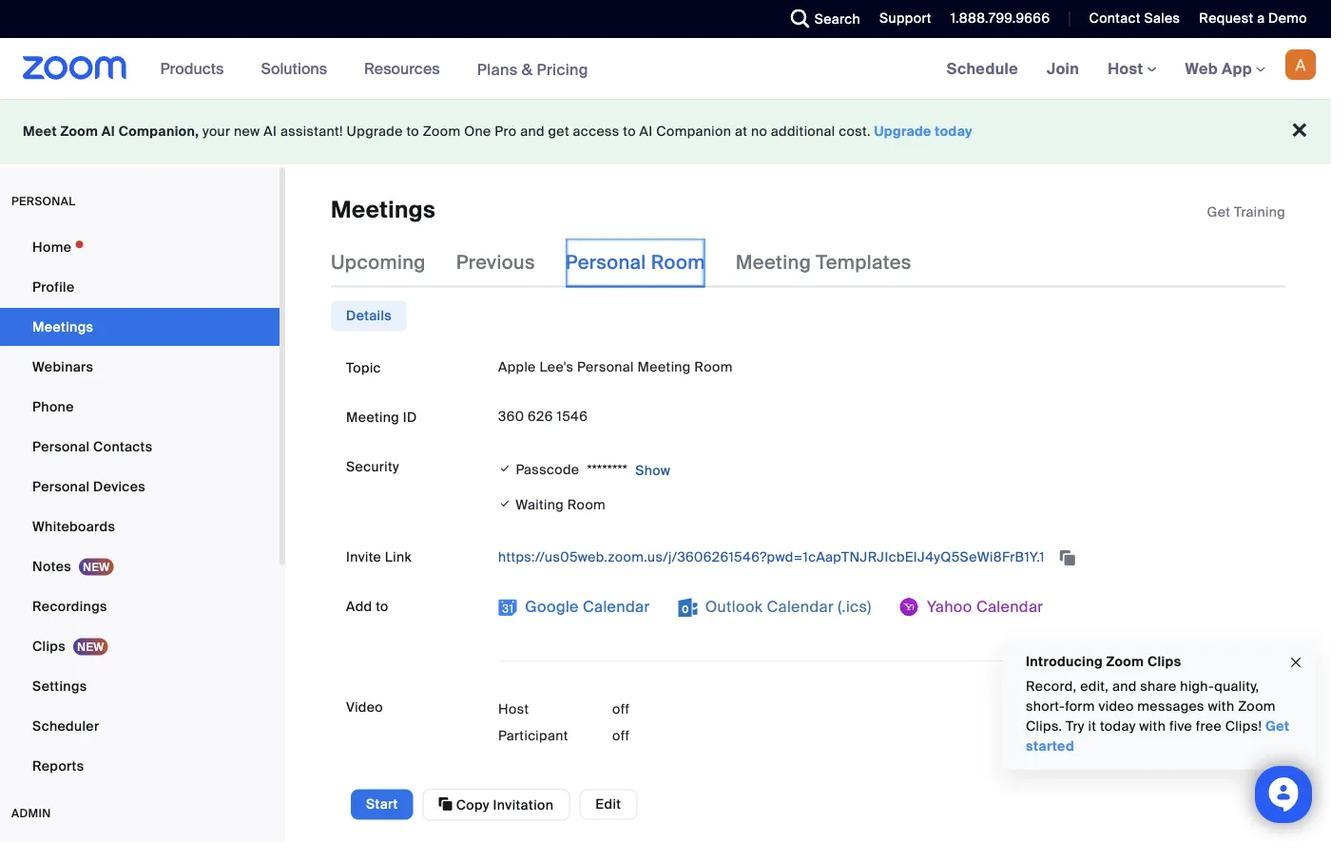 Task type: locate. For each thing, give the bounding box(es) containing it.
personal
[[11, 194, 76, 209]]

invite link
[[346, 548, 412, 566]]

0 vertical spatial off
[[613, 700, 630, 718]]

get inside get started
[[1266, 718, 1290, 736]]

banner containing products
[[0, 38, 1332, 100]]

and up the video
[[1113, 678, 1137, 696]]

upgrade down product information "navigation"
[[347, 123, 403, 140]]

1 vertical spatial get
[[1266, 718, 1290, 736]]

yahoo calendar link
[[900, 592, 1044, 622]]

off
[[613, 700, 630, 718], [613, 727, 630, 745]]

search button
[[777, 0, 866, 38]]

profile picture image
[[1286, 49, 1316, 80]]

show
[[636, 462, 671, 480]]

access
[[573, 123, 620, 140]]

0 horizontal spatial btn image
[[679, 598, 698, 617]]

today down the video
[[1100, 718, 1136, 736]]

google calendar
[[521, 597, 650, 617]]

pricing
[[537, 59, 589, 79]]

get training
[[1208, 203, 1286, 221]]

&
[[522, 59, 533, 79]]

btn image
[[679, 598, 698, 617], [900, 598, 920, 617]]

details tab list
[[331, 301, 407, 331]]

invitation
[[493, 797, 554, 815]]

https://us05web.zoom.us/j/3606261546?pwd=1caaptnjrjicbeij4yq5sewi8frb1y.1 application
[[498, 542, 1271, 573]]

web app button
[[1186, 58, 1266, 78]]

calendar for google
[[583, 597, 650, 617]]

btn image inside outlook calendar (.ics) link
[[679, 598, 698, 617]]

1 btn image from the left
[[679, 598, 698, 617]]

zoom up clips!
[[1239, 698, 1276, 716]]

1 host element from the top
[[613, 700, 727, 719]]

google
[[525, 597, 579, 617]]

host element
[[613, 700, 727, 719], [613, 727, 727, 746]]

product information navigation
[[146, 38, 603, 100]]

0 vertical spatial host
[[1108, 58, 1148, 78]]

zoom left "one" on the top
[[423, 123, 461, 140]]

upgrade right cost.
[[875, 123, 932, 140]]

room inside the topic element
[[695, 358, 733, 376]]

try
[[1066, 718, 1085, 736]]

app
[[1222, 58, 1253, 78]]

1 upgrade from the left
[[347, 123, 403, 140]]

request
[[1200, 10, 1254, 27]]

host up participant
[[498, 700, 529, 718]]

host element for host
[[613, 700, 727, 719]]

with down messages
[[1140, 718, 1166, 736]]

ai left companion
[[640, 123, 653, 140]]

0 vertical spatial room
[[651, 251, 705, 275]]

0 horizontal spatial host
[[498, 700, 529, 718]]

meetings up webinars
[[32, 318, 93, 336]]

1 calendar from the left
[[583, 597, 650, 617]]

0 vertical spatial host element
[[613, 700, 727, 719]]

1 vertical spatial meeting
[[638, 358, 691, 376]]

2 vertical spatial meeting
[[346, 409, 400, 427]]

1 horizontal spatial calendar
[[767, 597, 834, 617]]

1 vertical spatial off
[[613, 727, 630, 745]]

support
[[880, 10, 932, 27]]

close image
[[1289, 652, 1304, 674]]

1 vertical spatial host element
[[613, 727, 727, 746]]

request a demo link
[[1186, 0, 1332, 38], [1200, 10, 1308, 27]]

home link
[[0, 228, 280, 266]]

0 horizontal spatial calendar
[[583, 597, 650, 617]]

clips up settings
[[32, 638, 66, 655]]

to right access
[[623, 123, 636, 140]]

2 upgrade from the left
[[875, 123, 932, 140]]

add
[[346, 598, 372, 615]]

edit button
[[580, 790, 638, 821]]

360 626 1546
[[498, 407, 588, 425]]

google calendar link
[[498, 592, 650, 622]]

0 horizontal spatial get
[[1208, 203, 1231, 221]]

banner
[[0, 38, 1332, 100]]

meeting inside tab list
[[736, 251, 811, 275]]

plans & pricing link
[[477, 59, 589, 79], [477, 59, 589, 79]]

2 calendar from the left
[[767, 597, 834, 617]]

2 horizontal spatial calendar
[[977, 597, 1044, 617]]

1 horizontal spatial get
[[1266, 718, 1290, 736]]

copy
[[456, 797, 490, 815]]

settings link
[[0, 668, 280, 706]]

0 vertical spatial meeting
[[736, 251, 811, 275]]

one
[[464, 123, 491, 140]]

host down 'contact sales'
[[1108, 58, 1148, 78]]

to down resources dropdown button
[[407, 123, 419, 140]]

clips inside the personal menu menu
[[32, 638, 66, 655]]

contact sales link
[[1075, 0, 1186, 38], [1090, 10, 1181, 27]]

and inside record, edit, and share high-quality, short-form video messages with zoom clips. try it today with five free clips!
[[1113, 678, 1137, 696]]

0 horizontal spatial upgrade
[[347, 123, 403, 140]]

personal for personal devices
[[32, 478, 90, 496]]

1 horizontal spatial meetings
[[331, 195, 436, 225]]

with
[[1209, 698, 1235, 716], [1140, 718, 1166, 736]]

1 horizontal spatial and
[[1113, 678, 1137, 696]]

resources button
[[364, 38, 449, 99]]

with up free
[[1209, 698, 1235, 716]]

get left training
[[1208, 203, 1231, 221]]

1 vertical spatial host
[[498, 700, 529, 718]]

btn image for yahoo calendar
[[900, 598, 920, 617]]

2 horizontal spatial to
[[623, 123, 636, 140]]

get right clips!
[[1266, 718, 1290, 736]]

1 vertical spatial and
[[1113, 678, 1137, 696]]

0 vertical spatial meetings
[[331, 195, 436, 225]]

1 horizontal spatial to
[[407, 123, 419, 140]]

personal room
[[566, 251, 705, 275]]

sales
[[1145, 10, 1181, 27]]

scheduler
[[32, 718, 99, 735]]

checked image left waiting
[[498, 494, 512, 514]]

companion,
[[119, 123, 199, 140]]

clips
[[32, 638, 66, 655], [1148, 653, 1182, 671]]

personal inside the "personal devices" link
[[32, 478, 90, 496]]

web app
[[1186, 58, 1253, 78]]

0 horizontal spatial with
[[1140, 718, 1166, 736]]

meetings up upcoming
[[331, 195, 436, 225]]

0 vertical spatial checked image
[[498, 460, 512, 479]]

join
[[1047, 58, 1080, 78]]

pro
[[495, 123, 517, 140]]

0 vertical spatial get
[[1208, 203, 1231, 221]]

scheduler link
[[0, 708, 280, 746]]

ai right new
[[264, 123, 277, 140]]

upgrade
[[347, 123, 403, 140], [875, 123, 932, 140]]

start
[[366, 796, 398, 814]]

additional
[[771, 123, 836, 140]]

admin
[[11, 807, 51, 821]]

0 horizontal spatial ai
[[102, 123, 115, 140]]

room inside tabs of meeting tab list
[[651, 251, 705, 275]]

1 vertical spatial checked image
[[498, 494, 512, 514]]

clips up share
[[1148, 653, 1182, 671]]

ai
[[102, 123, 115, 140], [264, 123, 277, 140], [640, 123, 653, 140]]

calendar left (.ics)
[[767, 597, 834, 617]]

short-
[[1026, 698, 1065, 716]]

2 vertical spatial room
[[568, 496, 606, 514]]

messages
[[1138, 698, 1205, 716]]

zoom up edit,
[[1107, 653, 1145, 671]]

0 vertical spatial with
[[1209, 698, 1235, 716]]

1 horizontal spatial upgrade
[[875, 123, 932, 140]]

btn image left yahoo
[[900, 598, 920, 617]]

settings
[[32, 678, 87, 695]]

upcoming
[[331, 251, 426, 275]]

1 horizontal spatial host
[[1108, 58, 1148, 78]]

personal devices
[[32, 478, 146, 496]]

1 vertical spatial today
[[1100, 718, 1136, 736]]

outlook
[[706, 597, 763, 617]]

checked image left passcode
[[498, 460, 512, 479]]

to right add
[[376, 598, 389, 615]]

1 vertical spatial with
[[1140, 718, 1166, 736]]

2 off from the top
[[613, 727, 630, 745]]

3 calendar from the left
[[977, 597, 1044, 617]]

apple lee's personal meeting room
[[498, 358, 733, 376]]

1 horizontal spatial ai
[[264, 123, 277, 140]]

meeting for meeting id
[[346, 409, 400, 427]]

btn image inside yahoo calendar link
[[900, 598, 920, 617]]

plans
[[477, 59, 518, 79]]

add to element
[[498, 592, 1271, 642]]

1 horizontal spatial today
[[1100, 718, 1136, 736]]

today inside the meet zoom ai companion, footer
[[935, 123, 973, 140]]

notes link
[[0, 548, 280, 586]]

schedule
[[947, 58, 1019, 78]]

started
[[1026, 738, 1075, 756]]

calendar right google
[[583, 597, 650, 617]]

profile link
[[0, 268, 280, 306]]

record, edit, and share high-quality, short-form video messages with zoom clips. try it today with five free clips!
[[1026, 678, 1276, 736]]

personal inside tabs of meeting tab list
[[566, 251, 646, 275]]

today down the schedule
[[935, 123, 973, 140]]

1 horizontal spatial meeting
[[638, 358, 691, 376]]

topic
[[346, 359, 381, 377]]

0 horizontal spatial today
[[935, 123, 973, 140]]

0 vertical spatial and
[[520, 123, 545, 140]]

2 horizontal spatial ai
[[640, 123, 653, 140]]

ai left the companion,
[[102, 123, 115, 140]]

host
[[1108, 58, 1148, 78], [498, 700, 529, 718]]

and left get
[[520, 123, 545, 140]]

1 vertical spatial room
[[695, 358, 733, 376]]

checked image
[[498, 460, 512, 479], [498, 494, 512, 514]]

2 btn image from the left
[[900, 598, 920, 617]]

0 horizontal spatial meeting
[[346, 409, 400, 427]]

1 horizontal spatial btn image
[[900, 598, 920, 617]]

yahoo
[[927, 597, 973, 617]]

templates
[[816, 251, 912, 275]]

2 horizontal spatial meeting
[[736, 251, 811, 275]]

today inside record, edit, and share high-quality, short-form video messages with zoom clips. try it today with five free clips!
[[1100, 718, 1136, 736]]

0 horizontal spatial clips
[[32, 638, 66, 655]]

0 vertical spatial today
[[935, 123, 973, 140]]

copy invitation
[[453, 797, 554, 815]]

whiteboards link
[[0, 508, 280, 546]]

btn image left outlook
[[679, 598, 698, 617]]

1 off from the top
[[613, 700, 630, 718]]

0 horizontal spatial and
[[520, 123, 545, 140]]

2 host element from the top
[[613, 727, 727, 746]]

calendar right yahoo
[[977, 597, 1044, 617]]

support link
[[866, 0, 937, 38], [880, 10, 932, 27]]

0 horizontal spatial meetings
[[32, 318, 93, 336]]

web
[[1186, 58, 1218, 78]]

1 vertical spatial meetings
[[32, 318, 93, 336]]

schedule link
[[933, 38, 1033, 99]]



Task type: vqa. For each thing, say whether or not it's contained in the screenshot.
Meeting for Meeting ID
yes



Task type: describe. For each thing, give the bounding box(es) containing it.
btn image for outlook calendar (.ics)
[[679, 598, 698, 617]]

new
[[234, 123, 260, 140]]

join link
[[1033, 38, 1094, 99]]

host element for participant
[[613, 727, 727, 746]]

share
[[1141, 678, 1177, 696]]

personal inside the topic element
[[577, 358, 634, 376]]

meeting id
[[346, 409, 417, 427]]

show button
[[628, 456, 671, 486]]

off for host
[[613, 700, 630, 718]]

outlook calendar (.ics)
[[702, 597, 872, 617]]

host inside meetings navigation
[[1108, 58, 1148, 78]]

contact
[[1090, 10, 1141, 27]]

assistant!
[[281, 123, 343, 140]]

zoom right meet
[[60, 123, 98, 140]]

1546
[[557, 407, 588, 425]]

personal contacts
[[32, 438, 153, 456]]

outlook calendar (.ics) link
[[679, 592, 872, 622]]

1 horizontal spatial clips
[[1148, 653, 1182, 671]]

reports link
[[0, 748, 280, 786]]

1 horizontal spatial with
[[1209, 698, 1235, 716]]

tabs of meeting tab list
[[331, 238, 942, 288]]

https://us05web.zoom.us/j/3606261546?pwd=1caaptnjrjicbeij4yq5sewi8frb1y.1 link
[[498, 548, 1049, 566]]

solutions
[[261, 58, 327, 78]]

personal for personal room
[[566, 251, 646, 275]]

personal menu menu
[[0, 228, 280, 788]]

and inside the meet zoom ai companion, footer
[[520, 123, 545, 140]]

add to
[[346, 598, 389, 615]]

details tab
[[331, 301, 407, 331]]

passcode ******** show
[[516, 461, 671, 480]]

five
[[1170, 718, 1193, 736]]

(.ics)
[[838, 597, 872, 617]]

copy url image
[[1058, 551, 1077, 565]]

meeting templates
[[736, 251, 912, 275]]

zoom inside record, edit, and share high-quality, short-form video messages with zoom clips. try it today with five free clips!
[[1239, 698, 1276, 716]]

2 ai from the left
[[264, 123, 277, 140]]

meeting inside the topic element
[[638, 358, 691, 376]]

participant
[[498, 727, 569, 745]]

phone
[[32, 398, 74, 416]]

host button
[[1108, 58, 1157, 78]]

introducing
[[1026, 653, 1103, 671]]

get training link
[[1208, 203, 1286, 221]]

btn image
[[498, 598, 517, 617]]

request a demo
[[1200, 10, 1308, 27]]

room for waiting room
[[568, 496, 606, 514]]

3 ai from the left
[[640, 123, 653, 140]]

personal for personal contacts
[[32, 438, 90, 456]]

products button
[[160, 38, 232, 99]]

home
[[32, 238, 72, 256]]

get for get started
[[1266, 718, 1290, 736]]

reports
[[32, 758, 84, 775]]

yahoo calendar
[[923, 597, 1044, 617]]

demo
[[1269, 10, 1308, 27]]

passcode
[[516, 461, 580, 479]]

meeting for meeting templates
[[736, 251, 811, 275]]

waiting
[[516, 496, 564, 514]]

meet zoom ai companion, your new ai assistant! upgrade to zoom one pro and get access to ai companion at no additional cost. upgrade today
[[23, 123, 973, 140]]

contacts
[[93, 438, 153, 456]]

1 checked image from the top
[[498, 460, 512, 479]]

apple
[[498, 358, 536, 376]]

edit
[[596, 796, 621, 814]]

meetings inside the personal menu menu
[[32, 318, 93, 336]]

meetings navigation
[[933, 38, 1332, 100]]

room for personal room
[[651, 251, 705, 275]]

https://us05web.zoom.us/j/3606261546?pwd=1caaptnjrjicbeij4yq5sewi8frb1y.1
[[498, 548, 1049, 566]]

topic element
[[498, 353, 1271, 381]]

zoom logo image
[[23, 56, 127, 80]]

calendar for yahoo
[[977, 597, 1044, 617]]

calendar for outlook
[[767, 597, 834, 617]]

record,
[[1026, 678, 1077, 696]]

clips!
[[1226, 718, 1263, 736]]

quality,
[[1215, 678, 1260, 696]]

link
[[385, 548, 412, 566]]

free
[[1196, 718, 1222, 736]]

cost.
[[839, 123, 871, 140]]

copy image
[[439, 796, 453, 813]]

360
[[498, 407, 524, 425]]

invite
[[346, 548, 382, 566]]

recordings
[[32, 598, 107, 615]]

profile
[[32, 278, 75, 296]]

edit,
[[1081, 678, 1109, 696]]

0 horizontal spatial to
[[376, 598, 389, 615]]

2 checked image from the top
[[498, 494, 512, 514]]

********
[[587, 461, 628, 479]]

previous
[[456, 251, 535, 275]]

notes
[[32, 558, 71, 575]]

introducing zoom clips
[[1026, 653, 1182, 671]]

get
[[548, 123, 570, 140]]

get started link
[[1026, 718, 1290, 756]]

it
[[1089, 718, 1097, 736]]

get for get training
[[1208, 203, 1231, 221]]

lee's
[[540, 358, 574, 376]]

a
[[1258, 10, 1265, 27]]

solutions button
[[261, 38, 336, 99]]

webinars
[[32, 358, 93, 376]]

video
[[1099, 698, 1134, 716]]

meet zoom ai companion, footer
[[0, 99, 1332, 165]]

off for participant
[[613, 727, 630, 745]]

start button
[[351, 790, 413, 821]]

form
[[1065, 698, 1096, 716]]

upgrade today link
[[875, 123, 973, 140]]

whiteboards
[[32, 518, 115, 536]]

clips.
[[1026, 718, 1063, 736]]

search
[[815, 10, 861, 28]]

phone link
[[0, 388, 280, 426]]

1 ai from the left
[[102, 123, 115, 140]]

waiting room
[[512, 496, 606, 514]]

high-
[[1181, 678, 1215, 696]]

clips link
[[0, 628, 280, 666]]

personal contacts link
[[0, 428, 280, 466]]

contact sales
[[1090, 10, 1181, 27]]

details
[[346, 307, 392, 325]]

at
[[735, 123, 748, 140]]

1.888.799.9666
[[951, 10, 1051, 27]]



